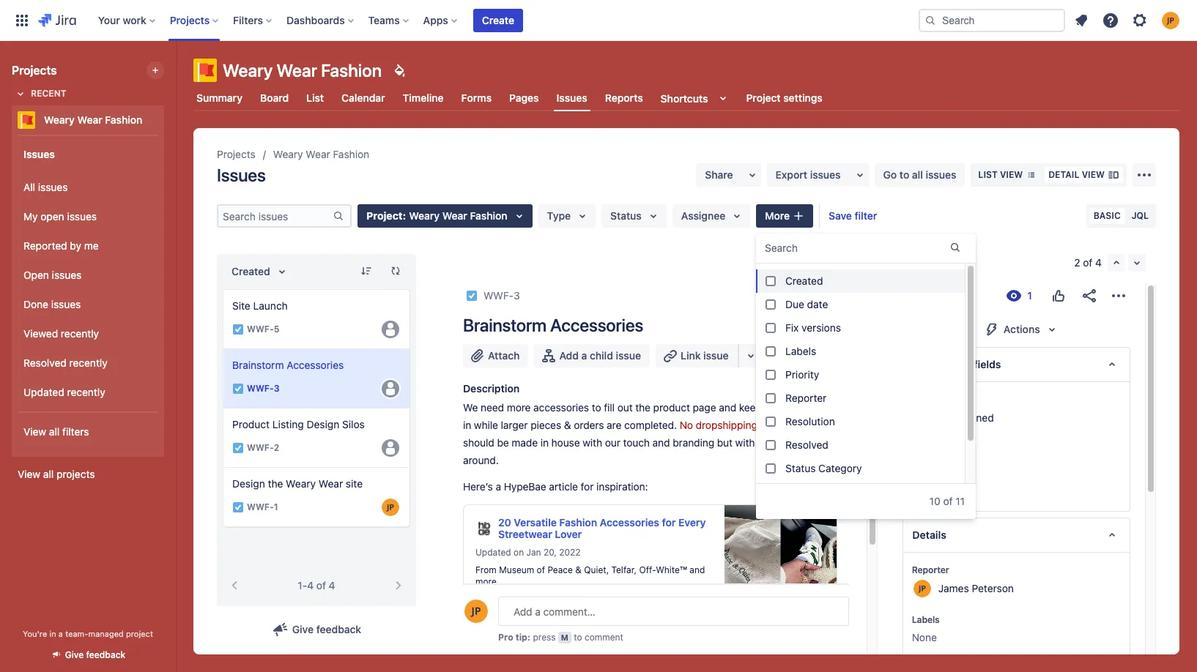 Task type: locate. For each thing, give the bounding box(es) containing it.
labels up none
[[912, 615, 940, 626]]

3 task image from the top
[[232, 502, 244, 514]]

create
[[482, 14, 515, 26]]

in inside these should be made in house with our touch and branding but with a way faster turn around.
[[541, 437, 549, 449]]

issues right pages
[[557, 91, 588, 104]]

the inside we need more accessories to fill out the product page and keep orders coming in while larger pieces & orders are completed.
[[636, 402, 651, 414]]

issues inside tab list
[[557, 91, 588, 104]]

2 group from the top
[[18, 169, 158, 412]]

2 vertical spatial projects
[[217, 148, 256, 161]]

assignee
[[682, 210, 726, 222]]

1 vertical spatial weary wear fashion
[[44, 114, 143, 126]]

projects right "work"
[[170, 14, 210, 26]]

1 horizontal spatial brainstorm
[[463, 315, 547, 336]]

fashion up 2022
[[559, 517, 597, 529]]

group containing all issues
[[18, 169, 158, 412]]

list link
[[304, 85, 327, 111]]

calendar
[[342, 92, 385, 104]]

create project image
[[150, 64, 161, 76]]

0 horizontal spatial design
[[232, 478, 265, 490]]

& up house
[[564, 419, 571, 432]]

for left every
[[662, 517, 676, 529]]

help image
[[1102, 11, 1120, 29]]

teams button
[[364, 8, 415, 32]]

created inside dropdown button
[[232, 265, 270, 278]]

project up refresh icon
[[366, 210, 403, 222]]

list inside tab list
[[306, 92, 324, 104]]

projects
[[56, 468, 95, 481]]

project left settings
[[746, 92, 781, 104]]

the right the out
[[636, 402, 651, 414]]

resolved recently
[[23, 357, 108, 369]]

pinned
[[937, 358, 971, 371]]

task image for design the weary wear site
[[232, 502, 244, 514]]

0 vertical spatial and
[[719, 402, 737, 414]]

1 horizontal spatial reporter
[[912, 565, 950, 576]]

your left pinned
[[912, 358, 935, 371]]

status down faster
[[786, 462, 816, 475]]

labels up the priority
[[786, 345, 817, 358]]

issues down reported by me
[[52, 269, 82, 281]]

reports link
[[602, 85, 646, 111]]

actions
[[1004, 323, 1040, 336]]

0 vertical spatial in
[[463, 419, 471, 432]]

and down completed.
[[653, 437, 670, 449]]

jira image
[[38, 11, 76, 29], [38, 11, 76, 29]]

0 vertical spatial labels
[[786, 345, 817, 358]]

board
[[260, 92, 289, 104]]

0 horizontal spatial wwf-3
[[247, 384, 280, 395]]

add
[[560, 350, 579, 362]]

design left silos at the bottom left
[[307, 419, 340, 431]]

0 vertical spatial wwf-3
[[484, 290, 520, 302]]

0 horizontal spatial issues
[[23, 148, 55, 160]]

1 horizontal spatial 3
[[514, 290, 520, 302]]

task image for brainstorm accessories
[[232, 383, 244, 395]]

0 vertical spatial task image
[[232, 324, 244, 336]]

settings image
[[1132, 11, 1149, 29]]

pieces
[[531, 419, 561, 432]]

share image
[[1081, 287, 1099, 305]]

20 versatile fashion accessories for every streetwear lover
[[498, 517, 709, 541]]

1 vertical spatial resolved
[[786, 439, 829, 451]]

all inside group
[[49, 426, 60, 438]]

1 vertical spatial task image
[[232, 443, 244, 454]]

type button
[[538, 204, 596, 228]]

fashion left type
[[470, 210, 508, 222]]

resolved down viewed
[[23, 357, 67, 369]]

with left our
[[583, 437, 602, 449]]

category
[[819, 462, 862, 475]]

issues up viewed recently
[[51, 298, 81, 310]]

fashion down calendar link
[[333, 148, 370, 161]]

a inside these should be made in house with our touch and branding but with a way faster turn around.
[[758, 437, 763, 449]]

projects down summary link
[[217, 148, 256, 161]]

1 vertical spatial 3
[[274, 384, 280, 395]]

view for detail view
[[1082, 169, 1105, 180]]

1 vertical spatial recently
[[69, 357, 108, 369]]

& left quiet,
[[576, 565, 582, 576]]

0 horizontal spatial labels
[[786, 345, 817, 358]]

sidebar navigation image
[[160, 59, 192, 88]]

& inside we need more accessories to fill out the product page and keep orders coming in while larger pieces & orders are completed.
[[564, 419, 571, 432]]

issues for top weary wear fashion link
[[23, 148, 55, 160]]

0 vertical spatial your
[[98, 14, 120, 26]]

give feedback button down you're in a team-managed project
[[42, 644, 134, 668]]

0 vertical spatial issues
[[557, 91, 588, 104]]

1 horizontal spatial orders
[[765, 402, 795, 414]]

created left order by image
[[232, 265, 270, 278]]

1 horizontal spatial brainstorm accessories
[[463, 315, 644, 336]]

m
[[561, 633, 569, 643]]

0 vertical spatial resolved
[[23, 357, 67, 369]]

0 vertical spatial the
[[636, 402, 651, 414]]

updated recently link
[[18, 378, 158, 408]]

1 view from the left
[[1000, 169, 1023, 180]]

to left fill
[[592, 402, 601, 414]]

a right add
[[582, 350, 587, 362]]

hypebae
[[504, 481, 547, 493]]

weary wear fashion down list link
[[273, 148, 370, 161]]

lover
[[555, 528, 582, 541]]

0 horizontal spatial in
[[49, 630, 56, 639]]

weary down recent
[[44, 114, 75, 126]]

issues right the all
[[38, 181, 68, 193]]

share button
[[696, 163, 761, 187]]

brainstorm accessories up add
[[463, 315, 644, 336]]

all for filters
[[49, 426, 60, 438]]

your inside your work dropdown button
[[98, 14, 120, 26]]

filters button
[[229, 8, 278, 32]]

list right board
[[306, 92, 324, 104]]

accessories up product listing design silos
[[287, 359, 344, 372]]

are
[[607, 419, 622, 432]]

open issues link
[[18, 261, 158, 290]]

created button
[[223, 260, 300, 284]]

give feedback down "1-4 of 4"
[[292, 624, 361, 636]]

1 horizontal spatial updated
[[476, 548, 511, 559]]

updated on jan 20, 2022 from museum of peace & quiet, telfar, off-white™ and more.
[[476, 548, 705, 588]]

task image
[[232, 324, 244, 336], [232, 383, 244, 395], [232, 502, 244, 514]]

done issues link
[[18, 290, 158, 320]]

task image left wwf-3 "link"
[[466, 290, 478, 302]]

updated up from
[[476, 548, 511, 559]]

0 vertical spatial for
[[581, 481, 594, 493]]

0 horizontal spatial status
[[611, 210, 642, 222]]

reporter down the priority
[[786, 392, 827, 405]]

status right type dropdown button
[[611, 210, 642, 222]]

weary wear fashion up list link
[[223, 60, 382, 81]]

low
[[939, 479, 958, 491]]

view left projects
[[18, 468, 40, 481]]

updated for updated recently
[[23, 386, 64, 398]]

issues up all issues at the top left of page
[[23, 148, 55, 160]]

labels pin to top image
[[943, 615, 955, 627]]

listing
[[273, 419, 304, 431]]

1-4 of 4
[[298, 580, 335, 592]]

0 horizontal spatial me
[[84, 239, 99, 252]]

1 vertical spatial wwf-3
[[247, 384, 280, 395]]

labels
[[786, 345, 817, 358], [912, 615, 940, 626]]

2 view from the left
[[1082, 169, 1105, 180]]

issues for projects link
[[217, 165, 266, 185]]

reported by me
[[23, 239, 99, 252]]

add a child issue button
[[535, 344, 650, 368]]

0 vertical spatial me
[[84, 239, 99, 252]]

and right white™
[[690, 565, 705, 576]]

2 issue from the left
[[704, 350, 729, 362]]

updated inside updated on jan 20, 2022 from museum of peace & quiet, telfar, off-white™ and more.
[[476, 548, 511, 559]]

wear down list link
[[306, 148, 330, 161]]

all right go
[[912, 169, 923, 181]]

issues right export
[[810, 169, 841, 181]]

wwf- up product
[[247, 384, 274, 395]]

detail view
[[1049, 169, 1105, 180]]

appswitcher icon image
[[13, 11, 31, 29]]

1 issue from the left
[[616, 350, 641, 362]]

2 vertical spatial and
[[690, 565, 705, 576]]

pages link
[[507, 85, 542, 111]]

0 vertical spatial give
[[292, 624, 314, 636]]

1
[[274, 502, 278, 513]]

updated down resolved recently
[[23, 386, 64, 398]]

view right 'detail'
[[1082, 169, 1105, 180]]

projects for projects popup button at the left
[[170, 14, 210, 26]]

1 vertical spatial view
[[18, 468, 40, 481]]

of
[[1083, 257, 1093, 269], [944, 495, 953, 508], [537, 565, 545, 576], [317, 580, 326, 592]]

feedback down "1-4 of 4"
[[316, 624, 361, 636]]

projects up recent
[[12, 64, 57, 77]]

me inside group
[[84, 239, 99, 252]]

issues down projects link
[[217, 165, 266, 185]]

reporter
[[786, 392, 827, 405], [912, 565, 950, 576]]

me inside button
[[959, 433, 973, 446]]

for inside 20 versatile fashion accessories for every streetwear lover
[[662, 517, 676, 529]]

1 vertical spatial orders
[[574, 419, 604, 432]]

white™
[[656, 565, 687, 576]]

product
[[654, 402, 690, 414]]

status inside dropdown button
[[611, 210, 642, 222]]

20 versatile fashion accessories for every streetwear lover link
[[498, 517, 719, 541]]

to inside button
[[947, 433, 956, 446]]

your for your pinned fields
[[912, 358, 935, 371]]

1 horizontal spatial 4
[[329, 580, 335, 592]]

0 horizontal spatial the
[[268, 478, 283, 490]]

for for inspiration:
[[581, 481, 594, 493]]

0 horizontal spatial list
[[306, 92, 324, 104]]

1 vertical spatial for
[[662, 517, 676, 529]]

issues inside group
[[23, 148, 55, 160]]

recent
[[31, 88, 66, 99]]

0 horizontal spatial project
[[366, 210, 403, 222]]

0 vertical spatial 2
[[1075, 257, 1081, 269]]

1 horizontal spatial give feedback
[[292, 624, 361, 636]]

resolved for resolved
[[786, 439, 829, 451]]

issues for open issues
[[52, 269, 82, 281]]

more
[[507, 402, 531, 414]]

1 horizontal spatial your
[[912, 358, 935, 371]]

need
[[481, 402, 504, 414]]

wwf- down product
[[247, 443, 274, 454]]

1 horizontal spatial status
[[786, 462, 816, 475]]

status
[[611, 210, 642, 222], [786, 462, 816, 475]]

orders
[[765, 402, 795, 414], [574, 419, 604, 432]]

2022
[[559, 548, 581, 559]]

task image
[[466, 290, 478, 302], [232, 443, 244, 454]]

0 vertical spatial project
[[746, 92, 781, 104]]

0 vertical spatial 3
[[514, 290, 520, 302]]

orders left are
[[574, 419, 604, 432]]

2 horizontal spatial issues
[[557, 91, 588, 104]]

2 horizontal spatial 4
[[1096, 257, 1102, 269]]

your inside your pinned fields element
[[912, 358, 935, 371]]

1 horizontal spatial give
[[292, 624, 314, 636]]

project
[[126, 630, 153, 639]]

0 vertical spatial updated
[[23, 386, 64, 398]]

0 vertical spatial brainstorm
[[463, 315, 547, 336]]

0 vertical spatial task image
[[466, 290, 478, 302]]

issue right child
[[616, 350, 641, 362]]

orders up items.
[[765, 402, 795, 414]]

in right you're
[[49, 630, 56, 639]]

filter
[[855, 210, 878, 222]]

task image left the wwf-1
[[232, 502, 244, 514]]

tab list
[[185, 85, 1189, 111]]

export issues
[[776, 169, 841, 181]]

1 with from the left
[[583, 437, 602, 449]]

save
[[829, 210, 852, 222]]

1 vertical spatial task image
[[232, 383, 244, 395]]

fashion inside 20 versatile fashion accessories for every streetwear lover
[[559, 517, 597, 529]]

weary wear fashion link down list link
[[273, 146, 370, 163]]

project settings link
[[744, 85, 826, 111]]

wwf- for the
[[247, 502, 274, 513]]

1 vertical spatial give feedback
[[65, 650, 126, 661]]

fix
[[786, 322, 799, 334]]

all left filters
[[49, 426, 60, 438]]

task image left wwf-2
[[232, 443, 244, 454]]

1 vertical spatial in
[[541, 437, 549, 449]]

recently for viewed recently
[[61, 327, 99, 340]]

order by image
[[273, 263, 291, 281]]

assign
[[912, 433, 944, 446]]

view
[[23, 426, 46, 438], [18, 468, 40, 481]]

feedback
[[316, 624, 361, 636], [86, 650, 126, 661]]

20
[[498, 517, 511, 529]]

forms
[[461, 92, 492, 104]]

search image
[[925, 14, 937, 26]]

a left the 'team-'
[[59, 630, 63, 639]]

all
[[912, 169, 923, 181], [49, 426, 60, 438], [43, 468, 54, 481]]

3 up attach
[[514, 290, 520, 302]]

me down unassigned
[[959, 433, 973, 446]]

weary left site
[[286, 478, 316, 490]]

a inside button
[[582, 350, 587, 362]]

1 vertical spatial labels
[[912, 615, 940, 626]]

to right assign
[[947, 433, 956, 446]]

0 horizontal spatial your
[[98, 14, 120, 26]]

2 task image from the top
[[232, 383, 244, 395]]

give down the 'team-'
[[65, 650, 84, 661]]

viewed recently link
[[18, 320, 158, 349]]

wwf-3 up attach
[[484, 290, 520, 302]]

status category
[[786, 462, 862, 475]]

0 horizontal spatial 2
[[274, 443, 279, 454]]

design up the wwf-1
[[232, 478, 265, 490]]

1 horizontal spatial created
[[786, 275, 823, 287]]

Search issues text field
[[218, 206, 333, 226]]

apps
[[423, 14, 448, 26]]

and inside these should be made in house with our touch and branding but with a way faster turn around.
[[653, 437, 670, 449]]

0 vertical spatial projects
[[170, 14, 210, 26]]

1 horizontal spatial &
[[576, 565, 582, 576]]

be
[[497, 437, 509, 449]]

your profile and settings image
[[1162, 11, 1180, 29]]

in down pieces
[[541, 437, 549, 449]]

wwf- for launch
[[247, 324, 274, 335]]

type
[[547, 210, 571, 222]]

wwf-3 link
[[484, 287, 520, 305]]

the up '1'
[[268, 478, 283, 490]]

to
[[900, 169, 910, 181], [592, 402, 601, 414], [947, 433, 956, 446], [574, 633, 582, 644]]

recently down done issues link
[[61, 327, 99, 340]]

1 vertical spatial feedback
[[86, 650, 126, 661]]

peterson
[[972, 582, 1014, 595]]

group
[[18, 135, 158, 456], [18, 169, 158, 412]]

0 horizontal spatial view
[[1000, 169, 1023, 180]]

of down "jan"
[[537, 565, 545, 576]]

0 horizontal spatial weary wear fashion link
[[12, 106, 158, 135]]

2 vertical spatial in
[[49, 630, 56, 639]]

1 vertical spatial and
[[653, 437, 670, 449]]

1 vertical spatial design
[[232, 478, 265, 490]]

made
[[512, 437, 538, 449]]

0 horizontal spatial resolved
[[23, 357, 67, 369]]

wwf- left copy link to issue image
[[484, 290, 514, 302]]

0 vertical spatial orders
[[765, 402, 795, 414]]

coming
[[798, 402, 832, 414]]

me right by on the top left of page
[[84, 239, 99, 252]]

view left 'detail'
[[1000, 169, 1023, 180]]

work
[[123, 14, 146, 26]]

task image down site
[[232, 324, 244, 336]]

1 horizontal spatial projects
[[170, 14, 210, 26]]

project inside tab list
[[746, 92, 781, 104]]

james peterson image
[[382, 499, 399, 517]]

fashion left add to starred image
[[105, 114, 143, 126]]

0 horizontal spatial give feedback
[[65, 650, 126, 661]]

design the weary wear site
[[232, 478, 363, 490]]

1 vertical spatial updated
[[476, 548, 511, 559]]

link issue button
[[656, 344, 739, 368]]

1 vertical spatial give feedback button
[[42, 644, 134, 668]]

addicon image
[[793, 210, 805, 222]]

1 group from the top
[[18, 135, 158, 456]]

1 horizontal spatial design
[[307, 419, 340, 431]]

all issues
[[23, 181, 68, 193]]

1 horizontal spatial the
[[636, 402, 651, 414]]

list right the go to all issues
[[979, 169, 998, 180]]

task image up product
[[232, 383, 244, 395]]

1 horizontal spatial and
[[690, 565, 705, 576]]

accessories inside 20 versatile fashion accessories for every streetwear lover
[[600, 517, 660, 529]]

feedback down managed
[[86, 650, 126, 661]]

accessories down inspiration:
[[600, 517, 660, 529]]

1 vertical spatial status
[[786, 462, 816, 475]]

banner
[[0, 0, 1198, 41]]

list for list
[[306, 92, 324, 104]]

your for your work
[[98, 14, 120, 26]]

issues inside "link"
[[52, 269, 82, 281]]

wwf-1
[[247, 502, 278, 513]]

updated inside group
[[23, 386, 64, 398]]

your pinned fields element
[[903, 347, 1131, 383]]

accessories up add a child issue
[[550, 315, 644, 336]]

3 up listing
[[274, 384, 280, 395]]

1 task image from the top
[[232, 324, 244, 336]]

your left "work"
[[98, 14, 120, 26]]

view inside group
[[23, 426, 46, 438]]

you're
[[23, 630, 47, 639]]

issues for done issues
[[51, 298, 81, 310]]

recently for resolved recently
[[69, 357, 108, 369]]

shortcuts button
[[658, 85, 735, 111]]

versions
[[802, 322, 841, 334]]

issue inside 'button'
[[704, 350, 729, 362]]

1 vertical spatial projects
[[12, 64, 57, 77]]

a left way
[[758, 437, 763, 449]]

reporter up james at bottom right
[[912, 565, 950, 576]]

wwf-
[[484, 290, 514, 302], [247, 324, 274, 335], [247, 384, 274, 395], [247, 443, 274, 454], [247, 502, 274, 513]]

import and bulk change issues image
[[1136, 166, 1154, 184]]

give for the left give feedback button
[[65, 650, 84, 661]]

completed.
[[625, 419, 677, 432]]

issues
[[557, 91, 588, 104], [23, 148, 55, 160], [217, 165, 266, 185]]

product listing design silos
[[232, 419, 365, 431]]

1 horizontal spatial give feedback button
[[263, 619, 370, 642]]

recently down viewed recently link
[[69, 357, 108, 369]]

link web pages and more image
[[742, 347, 760, 365]]

issue right link
[[704, 350, 729, 362]]

1 horizontal spatial resolved
[[786, 439, 829, 451]]

created up due date
[[786, 275, 823, 287]]

collapse recent projects image
[[12, 85, 29, 103]]

open share dialog image
[[744, 166, 761, 184]]

1 vertical spatial give
[[65, 650, 84, 661]]

1 horizontal spatial for
[[662, 517, 676, 529]]

your
[[98, 14, 120, 26], [912, 358, 935, 371]]

details
[[912, 529, 946, 542]]

issues inside button
[[810, 169, 841, 181]]

0 vertical spatial status
[[611, 210, 642, 222]]

1 vertical spatial 2
[[274, 443, 279, 454]]

profile image of james peterson image
[[465, 600, 488, 624]]

0 horizontal spatial brainstorm
[[232, 359, 284, 372]]

10
[[930, 495, 941, 508]]

list view
[[979, 169, 1023, 180]]

your work button
[[94, 8, 161, 32]]

attach button
[[463, 344, 529, 368]]

& inside updated on jan 20, 2022 from museum of peace & quiet, telfar, off-white™ and more.
[[576, 565, 582, 576]]

resolved down these
[[786, 439, 829, 451]]

projects inside popup button
[[170, 14, 210, 26]]

copy link to issue image
[[517, 290, 529, 301]]

wwf- down design the weary wear site
[[247, 502, 274, 513]]

1 horizontal spatial list
[[979, 169, 998, 180]]

1 horizontal spatial feedback
[[316, 624, 361, 636]]



Task type: describe. For each thing, give the bounding box(es) containing it.
view all filters link
[[18, 418, 158, 447]]

open export issues dropdown image
[[851, 166, 869, 184]]

open
[[23, 269, 49, 281]]

dashboards button
[[282, 8, 360, 32]]

Add a comment… field
[[498, 597, 849, 627]]

versatile
[[514, 517, 557, 529]]

1 horizontal spatial task image
[[466, 290, 478, 302]]

way
[[766, 437, 785, 449]]

filters
[[62, 426, 89, 438]]

turn
[[817, 437, 836, 449]]

issues right go
[[926, 169, 957, 181]]

assignee button
[[673, 204, 751, 228]]

primary element
[[9, 0, 919, 41]]

create button
[[473, 8, 523, 32]]

2 with from the left
[[736, 437, 755, 449]]

to inside we need more accessories to fill out the product page and keep orders coming in while larger pieces & orders are completed.
[[592, 402, 601, 414]]

Search field
[[919, 8, 1066, 32]]

sort descending image
[[361, 265, 372, 277]]

product
[[232, 419, 270, 431]]

detail
[[1049, 169, 1080, 180]]

link issue
[[681, 350, 729, 362]]

0 horizontal spatial feedback
[[86, 650, 126, 661]]

from
[[476, 565, 497, 576]]

of right 1-
[[317, 580, 326, 592]]

streetwear
[[498, 528, 553, 541]]

all for projects
[[43, 468, 54, 481]]

quiet,
[[584, 565, 609, 576]]

status for status category
[[786, 462, 816, 475]]

5
[[274, 324, 280, 335]]

done issues
[[23, 298, 81, 310]]

1 horizontal spatial wwf-3
[[484, 290, 520, 302]]

go to all issues link
[[875, 163, 966, 187]]

notifications image
[[1073, 11, 1091, 29]]

1 horizontal spatial weary wear fashion link
[[273, 146, 370, 163]]

weary right :
[[409, 210, 440, 222]]

1 vertical spatial reporter
[[912, 565, 950, 576]]

20,
[[544, 548, 557, 559]]

1 vertical spatial brainstorm
[[232, 359, 284, 372]]

0 vertical spatial accessories
[[550, 315, 644, 336]]

items.
[[760, 419, 789, 432]]

in inside we need more accessories to fill out the product page and keep orders coming in while larger pieces & orders are completed.
[[463, 419, 471, 432]]

while
[[474, 419, 498, 432]]

and inside we need more accessories to fill out the product page and keep orders coming in while larger pieces & orders are completed.
[[719, 402, 737, 414]]

0 vertical spatial brainstorm accessories
[[463, 315, 644, 336]]

board link
[[257, 85, 292, 111]]

banner containing your work
[[0, 0, 1198, 41]]

faster
[[787, 437, 814, 449]]

add to starred image
[[160, 111, 177, 129]]

by
[[70, 239, 81, 252]]

reports
[[605, 92, 643, 104]]

updated recently
[[23, 386, 105, 398]]

0 vertical spatial all
[[912, 169, 923, 181]]

2 of 4
[[1075, 257, 1102, 269]]

vote options: no one has voted for this issue yet. image
[[1050, 287, 1068, 305]]

and inside updated on jan 20, 2022 from museum of peace & quiet, telfar, off-white™ and more.
[[690, 565, 705, 576]]

set background color image
[[391, 62, 408, 79]]

every
[[679, 517, 706, 529]]

0 horizontal spatial give feedback button
[[42, 644, 134, 668]]

0 vertical spatial weary wear fashion
[[223, 60, 382, 81]]

wear right :
[[443, 210, 468, 222]]

save filter button
[[820, 204, 886, 228]]

site
[[346, 478, 363, 490]]

view for list view
[[1000, 169, 1023, 180]]

launch
[[253, 300, 288, 312]]

view for view all filters
[[23, 426, 46, 438]]

house
[[552, 437, 580, 449]]

1 horizontal spatial 2
[[1075, 257, 1081, 269]]

priority
[[786, 369, 820, 381]]

off-
[[639, 565, 656, 576]]

issue inside button
[[616, 350, 641, 362]]

project settings
[[746, 92, 823, 104]]

weary up board
[[223, 60, 273, 81]]

updated for updated on jan 20, 2022 from museum of peace & quiet, telfar, off-white™ and more.
[[476, 548, 511, 559]]

task image for site launch
[[232, 324, 244, 336]]

0 vertical spatial give feedback button
[[263, 619, 370, 642]]

managed
[[88, 630, 124, 639]]

timeline
[[403, 92, 444, 104]]

viewed recently
[[23, 327, 99, 340]]

link
[[681, 350, 701, 362]]

give for topmost give feedback button
[[292, 624, 314, 636]]

of inside updated on jan 20, 2022 from museum of peace & quiet, telfar, off-white™ and more.
[[537, 565, 545, 576]]

11
[[956, 495, 965, 508]]

10 of 11
[[930, 495, 965, 508]]

give feedback for topmost give feedback button
[[292, 624, 361, 636]]

view all filters
[[23, 426, 89, 438]]

shortcuts
[[661, 92, 708, 104]]

export issues button
[[767, 163, 869, 187]]

issues down all issues link
[[67, 210, 97, 223]]

issues for export issues
[[810, 169, 841, 181]]

wear up all issues link
[[77, 114, 102, 126]]

resolution
[[786, 416, 835, 428]]

me for assign to me
[[959, 433, 973, 446]]

recently for updated recently
[[67, 386, 105, 398]]

0 horizontal spatial 4
[[307, 580, 314, 592]]

1 horizontal spatial labels
[[912, 615, 940, 626]]

none
[[912, 632, 937, 644]]

search
[[765, 242, 798, 254]]

0 horizontal spatial brainstorm accessories
[[232, 359, 344, 372]]

jan
[[527, 548, 541, 559]]

0 vertical spatial weary wear fashion link
[[12, 106, 158, 135]]

1 vertical spatial the
[[268, 478, 283, 490]]

teams
[[368, 14, 400, 26]]

wwf- for accessories
[[247, 384, 274, 395]]

attach
[[488, 350, 520, 362]]

2 vertical spatial weary wear fashion
[[273, 148, 370, 161]]

to right m
[[574, 633, 582, 644]]

0 vertical spatial feedback
[[316, 624, 361, 636]]

wwf- inside "link"
[[484, 290, 514, 302]]

summary
[[196, 92, 243, 104]]

details element
[[903, 518, 1131, 553]]

to right go
[[900, 169, 910, 181]]

comment
[[585, 633, 624, 644]]

tab list containing issues
[[185, 85, 1189, 111]]

more.
[[476, 577, 499, 588]]

3 inside "link"
[[514, 290, 520, 302]]

view for view all projects
[[18, 468, 40, 481]]

you're in a team-managed project
[[23, 630, 153, 639]]

fashion up calendar on the left
[[321, 60, 382, 81]]

actions button
[[975, 318, 1070, 342]]

wwf- for listing
[[247, 443, 274, 454]]

of left 11
[[944, 495, 953, 508]]

status for status
[[611, 210, 642, 222]]

group containing issues
[[18, 135, 158, 456]]

go
[[884, 169, 897, 181]]

your work
[[98, 14, 146, 26]]

give feedback for the left give feedback button
[[65, 650, 126, 661]]

wear left site
[[319, 478, 343, 490]]

project for project : weary wear fashion
[[366, 210, 403, 222]]

for for every
[[662, 517, 676, 529]]

0 horizontal spatial orders
[[574, 419, 604, 432]]

actions image
[[1110, 287, 1128, 305]]

project for project settings
[[746, 92, 781, 104]]

me for reported by me
[[84, 239, 99, 252]]

around.
[[463, 454, 499, 467]]

0 vertical spatial design
[[307, 419, 340, 431]]

issues for all issues
[[38, 181, 68, 193]]

my open issues link
[[18, 202, 158, 232]]

branding
[[673, 437, 715, 449]]

larger
[[501, 419, 528, 432]]

projects for projects link
[[217, 148, 256, 161]]

1 vertical spatial accessories
[[287, 359, 344, 372]]

wwf-2
[[247, 443, 279, 454]]

unassigned
[[939, 412, 994, 424]]

list for list view
[[979, 169, 998, 180]]

museum
[[499, 565, 534, 576]]

dashboards
[[287, 14, 345, 26]]

weary right projects link
[[273, 148, 303, 161]]

child
[[590, 350, 613, 362]]

a right here's
[[496, 481, 501, 493]]

site
[[232, 300, 250, 312]]

we need more accessories to fill out the product page and keep orders coming in while larger pieces & orders are completed.
[[463, 402, 835, 432]]

resolved for resolved recently
[[23, 357, 67, 369]]

0 vertical spatial reporter
[[786, 392, 827, 405]]

out
[[618, 402, 633, 414]]

open
[[41, 210, 64, 223]]

touch
[[623, 437, 650, 449]]

refresh image
[[390, 265, 402, 277]]

peace
[[548, 565, 573, 576]]

of up share icon
[[1083, 257, 1093, 269]]

but
[[717, 437, 733, 449]]

inspiration:
[[597, 481, 648, 493]]

assign to me button
[[912, 432, 1116, 447]]

wear up list link
[[277, 60, 317, 81]]

telfar,
[[612, 565, 637, 576]]



Task type: vqa. For each thing, say whether or not it's contained in the screenshot.
'Recently' to the bottom
yes



